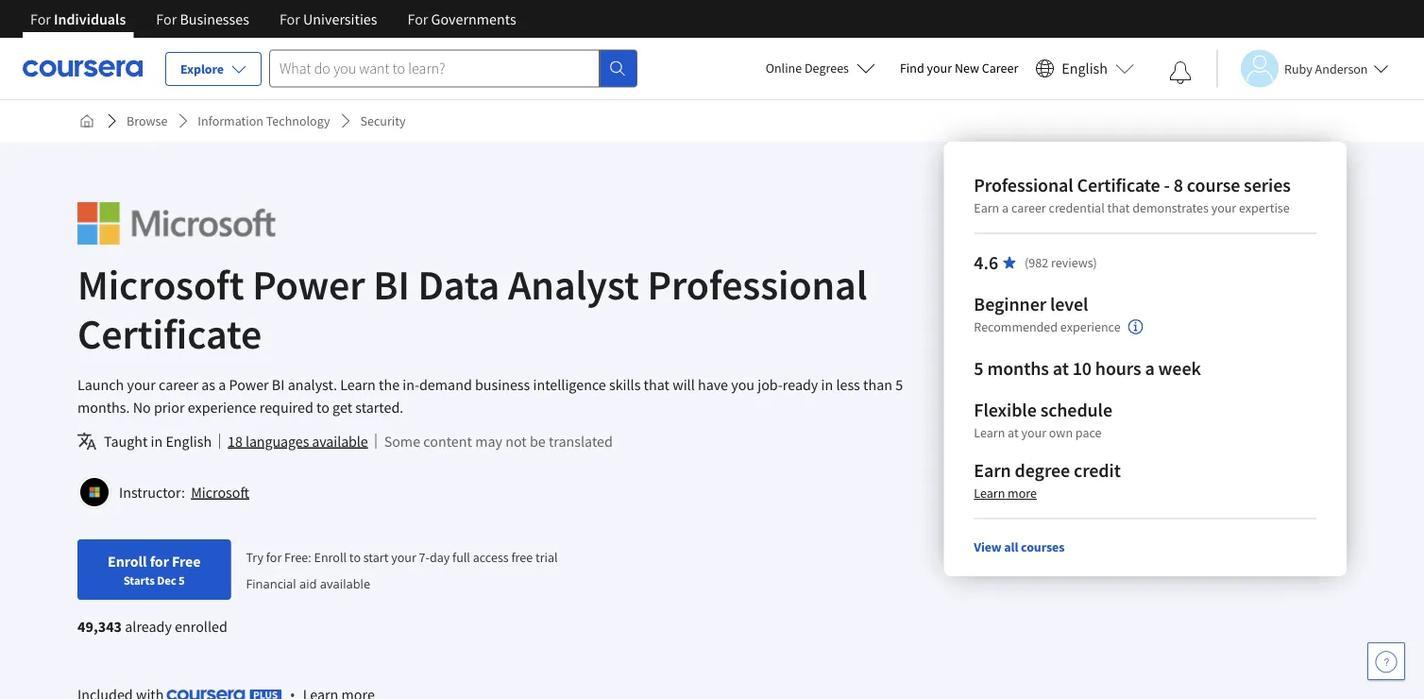 Task type: locate. For each thing, give the bounding box(es) containing it.
less
[[837, 375, 861, 394]]

schedule
[[1041, 398, 1113, 422]]

enroll inside try for free: enroll to start your 7-day full access free trial financial aid available
[[314, 549, 347, 566]]

the
[[379, 375, 400, 394]]

1 earn from the top
[[974, 199, 1000, 216]]

to left start
[[349, 549, 361, 566]]

in right the taught
[[151, 432, 163, 451]]

1 horizontal spatial 5
[[896, 375, 903, 394]]

english down prior
[[166, 432, 212, 451]]

english
[[1062, 59, 1108, 78], [166, 432, 212, 451]]

1 vertical spatial to
[[349, 549, 361, 566]]

for
[[30, 9, 51, 28], [156, 9, 177, 28], [280, 9, 300, 28], [408, 9, 428, 28]]

0 horizontal spatial enroll
[[108, 552, 147, 571]]

5 inside the launch your career as a power bi analyst. learn the in-demand business intelligence skills that will have you job-ready in less than 5 months. no prior experience required to get started.
[[896, 375, 903, 394]]

career left credential
[[1012, 199, 1047, 216]]

microsoft
[[77, 258, 244, 310], [191, 483, 249, 502]]

0 vertical spatial microsoft
[[77, 258, 244, 310]]

1 horizontal spatial a
[[1003, 199, 1009, 216]]

power inside the launch your career as a power bi analyst. learn the in-demand business intelligence skills that will have you job-ready in less than 5 months. no prior experience required to get started.
[[229, 375, 269, 394]]

pace
[[1076, 424, 1102, 441]]

1 horizontal spatial to
[[349, 549, 361, 566]]

find
[[900, 60, 925, 77]]

2 earn from the top
[[974, 459, 1012, 482]]

at left 10
[[1053, 357, 1069, 380]]

5 right the than
[[896, 375, 903, 394]]

learn down 'flexible'
[[974, 424, 1006, 441]]

beginner level
[[974, 292, 1089, 316]]

your inside try for free: enroll to start your 7-day full access free trial financial aid available
[[391, 549, 417, 566]]

2 horizontal spatial 5
[[974, 357, 984, 380]]

learn left more
[[974, 485, 1006, 502]]

ruby anderson button
[[1217, 50, 1389, 87]]

experience
[[1061, 319, 1121, 336], [188, 398, 257, 417]]

1 horizontal spatial bi
[[373, 258, 410, 310]]

1 vertical spatial microsoft image
[[80, 478, 109, 506]]

1 vertical spatial bi
[[272, 375, 285, 394]]

0 horizontal spatial career
[[159, 375, 198, 394]]

starts
[[123, 573, 155, 588]]

a right 'as'
[[218, 375, 226, 394]]

be
[[530, 432, 546, 451]]

5 left months
[[974, 357, 984, 380]]

that inside professional certificate - 8 course series earn a career credential that demonstrates your expertise
[[1108, 199, 1131, 216]]

bi inside "microsoft power bi data analyst professional certificate"
[[373, 258, 410, 310]]

enroll for free starts dec 5
[[108, 552, 201, 588]]

bi left data
[[373, 258, 410, 310]]

4 for from the left
[[408, 9, 428, 28]]

enrolled
[[175, 617, 228, 636]]

0 horizontal spatial for
[[150, 552, 169, 571]]

for businesses
[[156, 9, 249, 28]]

0 vertical spatial professional
[[974, 173, 1074, 197]]

started.
[[356, 398, 404, 417]]

0 horizontal spatial professional
[[648, 258, 868, 310]]

None search field
[[269, 50, 638, 87]]

anderson
[[1316, 60, 1369, 77]]

to left get
[[317, 398, 330, 417]]

your
[[927, 60, 953, 77], [1212, 199, 1237, 216], [127, 375, 156, 394], [1022, 424, 1047, 441], [391, 549, 417, 566]]

1 horizontal spatial for
[[266, 549, 282, 566]]

coursera image
[[23, 53, 143, 83]]

flexible
[[974, 398, 1037, 422]]

career
[[1012, 199, 1047, 216], [159, 375, 198, 394]]

intelligence
[[533, 375, 606, 394]]

some
[[384, 432, 421, 451]]

show notifications image
[[1170, 61, 1192, 84]]

1 vertical spatial certificate
[[77, 307, 262, 360]]

18
[[228, 432, 243, 451]]

english button
[[1028, 38, 1142, 99]]

a left the week
[[1146, 357, 1155, 380]]

enroll right free:
[[314, 549, 347, 566]]

that right credential
[[1108, 199, 1131, 216]]

1 vertical spatial at
[[1008, 424, 1019, 441]]

job-
[[758, 375, 783, 394]]

1 horizontal spatial english
[[1062, 59, 1108, 78]]

1 vertical spatial english
[[166, 432, 212, 451]]

your down course in the right top of the page
[[1212, 199, 1237, 216]]

for up what do you want to learn? text box
[[408, 9, 428, 28]]

for left universities
[[280, 9, 300, 28]]

professional
[[974, 173, 1074, 197], [648, 258, 868, 310]]

information technology link
[[190, 104, 338, 138]]

to inside the launch your career as a power bi analyst. learn the in-demand business intelligence skills that will have you job-ready in less than 5 months. no prior experience required to get started.
[[317, 398, 330, 417]]

for left businesses
[[156, 9, 177, 28]]

free
[[172, 552, 201, 571]]

1 vertical spatial experience
[[188, 398, 257, 417]]

certificate inside "microsoft power bi data analyst professional certificate"
[[77, 307, 262, 360]]

49,343
[[77, 617, 122, 636]]

translated
[[549, 432, 613, 451]]

1 horizontal spatial in
[[822, 375, 834, 394]]

1 vertical spatial career
[[159, 375, 198, 394]]

certificate up 'as'
[[77, 307, 262, 360]]

0 vertical spatial experience
[[1061, 319, 1121, 336]]

0 vertical spatial at
[[1053, 357, 1069, 380]]

learn more link
[[974, 485, 1037, 502]]

0 vertical spatial that
[[1108, 199, 1131, 216]]

at
[[1053, 357, 1069, 380], [1008, 424, 1019, 441]]

0 horizontal spatial certificate
[[77, 307, 262, 360]]

a left credential
[[1003, 199, 1009, 216]]

0 horizontal spatial at
[[1008, 424, 1019, 441]]

power
[[252, 258, 365, 310], [229, 375, 269, 394]]

experience down level
[[1061, 319, 1121, 336]]

for right try
[[266, 549, 282, 566]]

1 horizontal spatial experience
[[1061, 319, 1121, 336]]

1 horizontal spatial professional
[[974, 173, 1074, 197]]

your right find
[[927, 60, 953, 77]]

1 vertical spatial in
[[151, 432, 163, 451]]

browse
[[127, 112, 168, 129]]

trial
[[536, 549, 558, 566]]

earn up 4.6
[[974, 199, 1000, 216]]

1 horizontal spatial certificate
[[1078, 173, 1161, 197]]

try
[[246, 549, 264, 566]]

all
[[1005, 539, 1019, 556]]

launch your career as a power bi analyst. learn the in-demand business intelligence skills that will have you job-ready in less than 5 months. no prior experience required to get started.
[[77, 375, 903, 417]]

1 for from the left
[[30, 9, 51, 28]]

microsoft image for instructor:
[[80, 478, 109, 506]]

available down get
[[312, 432, 368, 451]]

5 right dec
[[179, 573, 185, 588]]

bi up required on the left bottom of page
[[272, 375, 285, 394]]

for up dec
[[150, 552, 169, 571]]

your left the 7-
[[391, 549, 417, 566]]

0 vertical spatial available
[[312, 432, 368, 451]]

1 vertical spatial learn
[[974, 424, 1006, 441]]

to inside try for free: enroll to start your 7-day full access free trial financial aid available
[[349, 549, 361, 566]]

0 horizontal spatial a
[[218, 375, 226, 394]]

0 vertical spatial certificate
[[1078, 173, 1161, 197]]

career inside professional certificate - 8 course series earn a career credential that demonstrates your expertise
[[1012, 199, 1047, 216]]

day
[[430, 549, 450, 566]]

0 horizontal spatial in
[[151, 432, 163, 451]]

months
[[988, 357, 1050, 380]]

certificate up credential
[[1078, 173, 1161, 197]]

1 vertical spatial professional
[[648, 258, 868, 310]]

experience down 'as'
[[188, 398, 257, 417]]

1 vertical spatial power
[[229, 375, 269, 394]]

0 vertical spatial english
[[1062, 59, 1108, 78]]

3 for from the left
[[280, 9, 300, 28]]

try for free: enroll to start your 7-day full access free trial financial aid available
[[246, 549, 558, 592]]

available right aid
[[320, 575, 371, 592]]

0 vertical spatial to
[[317, 398, 330, 417]]

a
[[1003, 199, 1009, 216], [1146, 357, 1155, 380], [218, 375, 226, 394]]

0 horizontal spatial bi
[[272, 375, 285, 394]]

you
[[732, 375, 755, 394]]

(982
[[1025, 254, 1049, 271]]

1 vertical spatial available
[[320, 575, 371, 592]]

1 horizontal spatial at
[[1053, 357, 1069, 380]]

a inside the launch your career as a power bi analyst. learn the in-demand business intelligence skills that will have you job-ready in less than 5 months. no prior experience required to get started.
[[218, 375, 226, 394]]

may
[[475, 432, 503, 451]]

for inside try for free: enroll to start your 7-day full access free trial financial aid available
[[266, 549, 282, 566]]

2 vertical spatial learn
[[974, 485, 1006, 502]]

for left individuals
[[30, 9, 51, 28]]

flexible schedule learn at your own pace
[[974, 398, 1113, 441]]

career up prior
[[159, 375, 198, 394]]

content
[[424, 432, 472, 451]]

for inside enroll for free starts dec 5
[[150, 552, 169, 571]]

0 horizontal spatial experience
[[188, 398, 257, 417]]

0 vertical spatial earn
[[974, 199, 1000, 216]]

that left will
[[644, 375, 670, 394]]

learn inside earn degree credit learn more
[[974, 485, 1006, 502]]

taught
[[104, 432, 148, 451]]

technology
[[266, 112, 330, 129]]

english right the "career"
[[1062, 59, 1108, 78]]

available inside button
[[312, 432, 368, 451]]

get
[[333, 398, 353, 417]]

enroll up starts
[[108, 552, 147, 571]]

earn degree credit learn more
[[974, 459, 1121, 502]]

5
[[974, 357, 984, 380], [896, 375, 903, 394], [179, 573, 185, 588]]

governments
[[431, 9, 517, 28]]

0 horizontal spatial that
[[644, 375, 670, 394]]

degree
[[1015, 459, 1071, 482]]

your up no
[[127, 375, 156, 394]]

earn
[[974, 199, 1000, 216], [974, 459, 1012, 482]]

ready
[[783, 375, 819, 394]]

for for universities
[[280, 9, 300, 28]]

in
[[822, 375, 834, 394], [151, 432, 163, 451]]

available
[[312, 432, 368, 451], [320, 575, 371, 592]]

0 vertical spatial learn
[[340, 375, 376, 394]]

for for governments
[[408, 9, 428, 28]]

professional inside professional certificate - 8 course series earn a career credential that demonstrates your expertise
[[974, 173, 1074, 197]]

microsoft image
[[77, 202, 275, 245], [80, 478, 109, 506]]

1 horizontal spatial enroll
[[314, 549, 347, 566]]

0 vertical spatial power
[[252, 258, 365, 310]]

1 horizontal spatial career
[[1012, 199, 1047, 216]]

your left own
[[1022, 424, 1047, 441]]

18 languages available button
[[228, 430, 368, 453]]

in left the less
[[822, 375, 834, 394]]

0 horizontal spatial to
[[317, 398, 330, 417]]

1 vertical spatial earn
[[974, 459, 1012, 482]]

1 vertical spatial that
[[644, 375, 670, 394]]

learn inside flexible schedule learn at your own pace
[[974, 424, 1006, 441]]

2 for from the left
[[156, 9, 177, 28]]

earn up learn more link
[[974, 459, 1012, 482]]

learn up get
[[340, 375, 376, 394]]

for universities
[[280, 9, 377, 28]]

power inside "microsoft power bi data analyst professional certificate"
[[252, 258, 365, 310]]

0 vertical spatial career
[[1012, 199, 1047, 216]]

business
[[475, 375, 530, 394]]

0 vertical spatial in
[[822, 375, 834, 394]]

skills
[[609, 375, 641, 394]]

for governments
[[408, 9, 517, 28]]

english inside "button"
[[1062, 59, 1108, 78]]

at down 'flexible'
[[1008, 424, 1019, 441]]

bi
[[373, 258, 410, 310], [272, 375, 285, 394]]

1 horizontal spatial that
[[1108, 199, 1131, 216]]

7-
[[419, 549, 430, 566]]

enroll
[[314, 549, 347, 566], [108, 552, 147, 571]]

home image
[[79, 113, 94, 129]]

0 vertical spatial bi
[[373, 258, 410, 310]]

0 vertical spatial microsoft image
[[77, 202, 275, 245]]

0 horizontal spatial 5
[[179, 573, 185, 588]]



Task type: vqa. For each thing, say whether or not it's contained in the screenshot.
start
yes



Task type: describe. For each thing, give the bounding box(es) containing it.
required
[[260, 398, 314, 417]]

online degrees button
[[751, 47, 891, 89]]

enroll inside enroll for free starts dec 5
[[108, 552, 147, 571]]

ruby anderson
[[1285, 60, 1369, 77]]

4.6
[[974, 251, 999, 274]]

financial aid available button
[[246, 575, 371, 592]]

degrees
[[805, 60, 849, 77]]

taught in english
[[104, 432, 212, 451]]

online
[[766, 60, 802, 77]]

security link
[[353, 104, 413, 138]]

some content may not be translated
[[384, 432, 613, 451]]

level
[[1051, 292, 1089, 316]]

information technology
[[198, 112, 330, 129]]

free:
[[284, 549, 312, 566]]

experience inside the launch your career as a power bi analyst. learn the in-demand business intelligence skills that will have you job-ready in less than 5 months. no prior experience required to get started.
[[188, 398, 257, 417]]

your inside flexible schedule learn at your own pace
[[1022, 424, 1047, 441]]

your inside professional certificate - 8 course series earn a career credential that demonstrates your expertise
[[1212, 199, 1237, 216]]

courses
[[1022, 539, 1065, 556]]

week
[[1159, 357, 1202, 380]]

financial
[[246, 575, 296, 592]]

for for businesses
[[156, 9, 177, 28]]

as
[[201, 375, 215, 394]]

coursera plus image
[[167, 690, 282, 699]]

demonstrates
[[1133, 199, 1209, 216]]

individuals
[[54, 9, 126, 28]]

for for individuals
[[30, 9, 51, 28]]

months.
[[77, 398, 130, 417]]

at inside flexible schedule learn at your own pace
[[1008, 424, 1019, 441]]

own
[[1050, 424, 1073, 441]]

microsoft image for microsoft power bi data analyst professional certificate
[[77, 202, 275, 245]]

in inside the launch your career as a power bi analyst. learn the in-demand business intelligence skills that will have you job-ready in less than 5 months. no prior experience required to get started.
[[822, 375, 834, 394]]

analyst.
[[288, 375, 337, 394]]

find your new career link
[[891, 57, 1028, 80]]

beginner
[[974, 292, 1047, 316]]

recommended experience
[[974, 319, 1121, 336]]

data
[[418, 258, 500, 310]]

universities
[[303, 9, 377, 28]]

than
[[864, 375, 893, 394]]

aid
[[300, 575, 317, 592]]

professional certificate - 8 course series earn a career credential that demonstrates your expertise
[[974, 173, 1291, 216]]

course
[[1188, 173, 1241, 197]]

analyst
[[508, 258, 639, 310]]

credit
[[1074, 459, 1121, 482]]

explore
[[180, 60, 224, 77]]

0 horizontal spatial english
[[166, 432, 212, 451]]

find your new career
[[900, 60, 1019, 77]]

information about difficulty level pre-requisites. image
[[1129, 319, 1144, 334]]

new
[[955, 60, 980, 77]]

2 horizontal spatial a
[[1146, 357, 1155, 380]]

access
[[473, 549, 509, 566]]

What do you want to learn? text field
[[269, 50, 600, 87]]

start
[[364, 549, 389, 566]]

5 inside enroll for free starts dec 5
[[179, 573, 185, 588]]

1 vertical spatial microsoft
[[191, 483, 249, 502]]

series
[[1245, 173, 1291, 197]]

learn inside the launch your career as a power bi analyst. learn the in-demand business intelligence skills that will have you job-ready in less than 5 months. no prior experience required to get started.
[[340, 375, 376, 394]]

bi inside the launch your career as a power bi analyst. learn the in-demand business intelligence skills that will have you job-ready in less than 5 months. no prior experience required to get started.
[[272, 375, 285, 394]]

certificate inside professional certificate - 8 course series earn a career credential that demonstrates your expertise
[[1078, 173, 1161, 197]]

49,343 already enrolled
[[77, 617, 228, 636]]

your inside the launch your career as a power bi analyst. learn the in-demand business intelligence skills that will have you job-ready in less than 5 months. no prior experience required to get started.
[[127, 375, 156, 394]]

will
[[673, 375, 695, 394]]

demand
[[420, 375, 472, 394]]

instructor: microsoft
[[119, 483, 249, 502]]

earn inside professional certificate - 8 course series earn a career credential that demonstrates your expertise
[[974, 199, 1000, 216]]

prior
[[154, 398, 185, 417]]

businesses
[[180, 9, 249, 28]]

career inside the launch your career as a power bi analyst. learn the in-demand business intelligence skills that will have you job-ready in less than 5 months. no prior experience required to get started.
[[159, 375, 198, 394]]

hours
[[1096, 357, 1142, 380]]

available inside try for free: enroll to start your 7-day full access free trial financial aid available
[[320, 575, 371, 592]]

reviews)
[[1052, 254, 1098, 271]]

banner navigation
[[15, 0, 532, 38]]

explore button
[[165, 52, 262, 86]]

professional inside "microsoft power bi data analyst professional certificate"
[[648, 258, 868, 310]]

view all courses
[[974, 539, 1065, 556]]

have
[[698, 375, 729, 394]]

a inside professional certificate - 8 course series earn a career credential that demonstrates your expertise
[[1003, 199, 1009, 216]]

ruby
[[1285, 60, 1313, 77]]

18 languages available
[[228, 432, 368, 451]]

browse link
[[119, 104, 175, 138]]

help center image
[[1376, 650, 1398, 673]]

microsoft link
[[191, 483, 249, 502]]

languages
[[246, 432, 309, 451]]

instructor:
[[119, 483, 185, 502]]

-
[[1165, 173, 1171, 197]]

that inside the launch your career as a power bi analyst. learn the in-demand business intelligence skills that will have you job-ready in less than 5 months. no prior experience required to get started.
[[644, 375, 670, 394]]

for for enroll
[[150, 552, 169, 571]]

for for try
[[266, 549, 282, 566]]

not
[[506, 432, 527, 451]]

8
[[1174, 173, 1184, 197]]

microsoft power bi data analyst professional certificate
[[77, 258, 868, 360]]

free
[[512, 549, 533, 566]]

5 months at 10 hours a week
[[974, 357, 1202, 380]]

in-
[[403, 375, 420, 394]]

view
[[974, 539, 1002, 556]]

expertise
[[1240, 199, 1290, 216]]

microsoft inside "microsoft power bi data analyst professional certificate"
[[77, 258, 244, 310]]

already
[[125, 617, 172, 636]]

(982 reviews)
[[1025, 254, 1098, 271]]

for individuals
[[30, 9, 126, 28]]

earn inside earn degree credit learn more
[[974, 459, 1012, 482]]

full
[[453, 549, 470, 566]]



